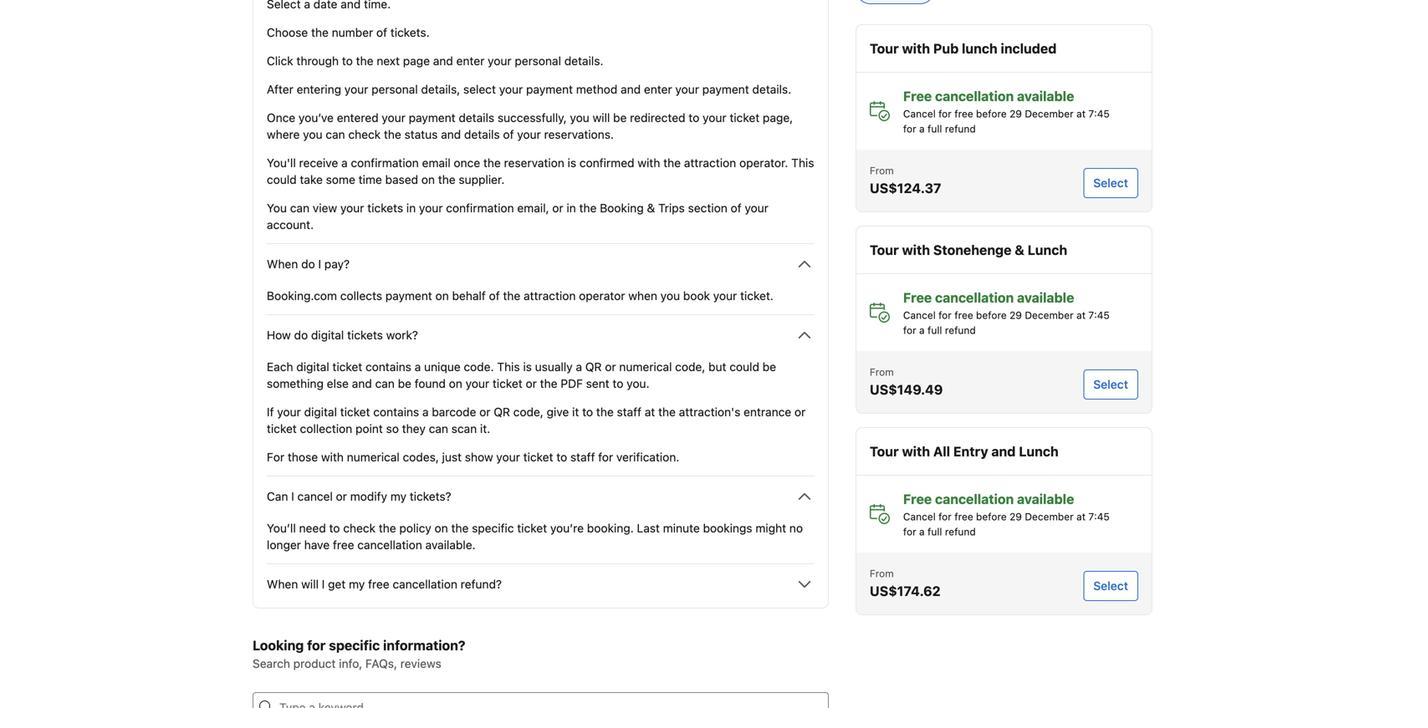 Task type: describe. For each thing, give the bounding box(es) containing it.
of left tickets.
[[376, 26, 387, 39]]

booking.com collects payment on behalf of the attraction operator when you book your ticket.
[[267, 289, 774, 303]]

booking
[[600, 201, 644, 215]]

it.
[[480, 422, 490, 436]]

booking.
[[587, 522, 634, 535]]

the inside you can view your tickets in your confirmation email, or in the booking & trips section of your account.
[[579, 201, 597, 215]]

they
[[402, 422, 426, 436]]

to inside once you've entered your payment details successfully, you will be redirected to your ticket page, where you can check the status and details of your reservations.
[[689, 111, 700, 125]]

select button for tour with stonehenge & lunch
[[1083, 370, 1138, 400]]

last
[[637, 522, 660, 535]]

free for all
[[903, 491, 932, 507]]

and right entry
[[992, 444, 1016, 460]]

tour with all entry and lunch
[[870, 444, 1059, 460]]

0 vertical spatial details.
[[564, 54, 603, 68]]

from for us$174.62
[[870, 568, 894, 580]]

1 vertical spatial details
[[464, 128, 500, 141]]

0 horizontal spatial you
[[303, 128, 322, 141]]

the left next
[[356, 54, 373, 68]]

us$149.49
[[870, 382, 943, 398]]

your right view at the top left of page
[[340, 201, 364, 215]]

1 vertical spatial numerical
[[347, 450, 400, 464]]

free for stonehenge
[[903, 290, 932, 306]]

from for us$124.37
[[870, 165, 894, 176]]

when do i pay? button
[[267, 254, 815, 274]]

my inside 'dropdown button'
[[349, 578, 365, 591]]

booking.com
[[267, 289, 337, 303]]

email
[[422, 156, 451, 170]]

entry
[[953, 444, 988, 460]]

cancel for stonehenge
[[903, 309, 936, 321]]

tour with pub lunch included
[[870, 41, 1057, 56]]

you can view your tickets in your confirmation email, or in the booking & trips section of your account.
[[267, 201, 769, 232]]

cancel for pub
[[903, 108, 936, 120]]

verification.
[[616, 450, 679, 464]]

or up sent at the bottom of the page
[[605, 360, 616, 374]]

digital for do
[[311, 328, 344, 342]]

1 horizontal spatial personal
[[515, 54, 561, 68]]

it
[[572, 405, 579, 419]]

to inside if your digital ticket contains a barcode or qr code, give it to the staff at the attraction's entrance or ticket collection point so they can scan it.
[[582, 405, 593, 419]]

contains inside each digital ticket contains a unique code. this is usually a qr or numerical code, but could be something else and can be found on your ticket or the pdf sent to you.
[[366, 360, 411, 374]]

time
[[359, 173, 382, 187]]

pdf
[[561, 377, 583, 391]]

ticket up point
[[340, 405, 370, 419]]

for inside looking for specific information? search product info, faqs, reviews
[[307, 638, 326, 654]]

when will i get my free cancellation refund? button
[[267, 575, 815, 595]]

available.
[[425, 538, 476, 552]]

0 horizontal spatial enter
[[456, 54, 485, 68]]

or down usually
[[526, 377, 537, 391]]

7:45 for tour with pub lunch included
[[1089, 108, 1110, 120]]

after
[[267, 82, 293, 96]]

code.
[[464, 360, 494, 374]]

if your digital ticket contains a barcode or qr code, give it to the staff at the attraction's entrance or ticket collection point so they can scan it.
[[267, 405, 806, 436]]

free cancellation available cancel for free before 29 december at 7:45 for a full refund for entry
[[903, 491, 1110, 538]]

available for tour with all entry and lunch
[[1017, 491, 1074, 507]]

for up the from us$174.62
[[903, 526, 916, 538]]

found
[[415, 377, 446, 391]]

on inside you'll need to check the policy on the specific ticket you're booking. last minute bookings might no longer have free cancellation available.
[[435, 522, 448, 535]]

to down if your digital ticket contains a barcode or qr code, give it to the staff at the attraction's entrance or ticket collection point so they can scan it.
[[556, 450, 567, 464]]

stonehenge
[[933, 242, 1012, 258]]

trips
[[658, 201, 685, 215]]

refund for us$174.62
[[945, 526, 976, 538]]

barcode
[[432, 405, 476, 419]]

your right show on the bottom left
[[496, 450, 520, 464]]

the left attraction's
[[658, 405, 676, 419]]

be inside once you've entered your payment details successfully, you will be redirected to your ticket page, where you can check the status and details of your reservations.
[[613, 111, 627, 125]]

for down all
[[939, 511, 952, 523]]

how do digital tickets work?
[[267, 328, 418, 342]]

of right behalf
[[489, 289, 500, 303]]

full for us$174.62
[[928, 526, 942, 538]]

your inside each digital ticket contains a unique code. this is usually a qr or numerical code, but could be something else and can be found on your ticket or the pdf sent to you.
[[466, 377, 489, 391]]

december for tour with pub lunch included
[[1025, 108, 1074, 120]]

0 vertical spatial details
[[459, 111, 494, 125]]

or right entrance
[[795, 405, 806, 419]]

2 horizontal spatial be
[[763, 360, 776, 374]]

for down tour with stonehenge & lunch on the top of page
[[939, 309, 952, 321]]

on inside each digital ticket contains a unique code. this is usually a qr or numerical code, but could be something else and can be found on your ticket or the pdf sent to you.
[[449, 377, 462, 391]]

or inside dropdown button
[[336, 490, 347, 504]]

info,
[[339, 657, 362, 671]]

0 vertical spatial you
[[570, 111, 590, 125]]

your up redirected
[[675, 82, 699, 96]]

email,
[[517, 201, 549, 215]]

sent
[[586, 377, 609, 391]]

cancel for all
[[903, 511, 936, 523]]

how do digital tickets work? button
[[267, 325, 815, 345]]

cancel
[[297, 490, 333, 504]]

before for &
[[976, 309, 1007, 321]]

this inside you'll receive a confirmation email once the reservation is confirmed with the attraction operator. this could take some time based on the supplier.
[[791, 156, 814, 170]]

cancellation inside you'll need to check the policy on the specific ticket you're booking. last minute bookings might no longer have free cancellation available.
[[357, 538, 422, 552]]

cancellation for entry
[[935, 491, 1014, 507]]

all
[[933, 444, 950, 460]]

pay?
[[324, 257, 350, 271]]

entrance
[[744, 405, 791, 419]]

entered
[[337, 111, 379, 125]]

1 vertical spatial enter
[[644, 82, 672, 96]]

attraction inside you'll receive a confirmation email once the reservation is confirmed with the attraction operator. this could take some time based on the supplier.
[[684, 156, 736, 170]]

a inside if your digital ticket contains a barcode or qr code, give it to the staff at the attraction's entrance or ticket collection point so they can scan it.
[[422, 405, 429, 419]]

get
[[328, 578, 346, 591]]

i for do
[[318, 257, 321, 271]]

available for tour with stonehenge & lunch
[[1017, 290, 1074, 306]]

if
[[267, 405, 274, 419]]

scan
[[451, 422, 477, 436]]

your down operator.
[[745, 201, 769, 215]]

0 horizontal spatial attraction
[[524, 289, 576, 303]]

this inside each digital ticket contains a unique code. this is usually a qr or numerical code, but could be something else and can be found on your ticket or the pdf sent to you.
[[497, 360, 520, 374]]

7:45 for tour with stonehenge & lunch
[[1089, 309, 1110, 321]]

for those with numerical codes, just show your ticket to staff for verification.
[[267, 450, 679, 464]]

specific inside looking for specific information? search product info, faqs, reviews
[[329, 638, 380, 654]]

section
[[688, 201, 728, 215]]

select button for tour with pub lunch included
[[1083, 168, 1138, 198]]

your right redirected
[[703, 111, 727, 125]]

ticket down if your digital ticket contains a barcode or qr code, give it to the staff at the attraction's entrance or ticket collection point so they can scan it.
[[523, 450, 553, 464]]

available for tour with pub lunch included
[[1017, 88, 1074, 104]]

once you've entered your payment details successfully, you will be redirected to your ticket page, where you can check the status and details of your reservations.
[[267, 111, 793, 141]]

faqs,
[[365, 657, 397, 671]]

choose
[[267, 26, 308, 39]]

us$124.37
[[870, 180, 941, 196]]

based
[[385, 173, 418, 187]]

before for lunch
[[976, 108, 1007, 120]]

collection
[[300, 422, 352, 436]]

product
[[293, 657, 336, 671]]

search
[[253, 657, 290, 671]]

when
[[628, 289, 657, 303]]

december for tour with all entry and lunch
[[1025, 511, 1074, 523]]

of inside once you've entered your payment details successfully, you will be redirected to your ticket page, where you can check the status and details of your reservations.
[[503, 128, 514, 141]]

for down pub
[[939, 108, 952, 120]]

payment up successfully,
[[526, 82, 573, 96]]

point
[[356, 422, 383, 436]]

a up found
[[415, 360, 421, 374]]

page
[[403, 54, 430, 68]]

the up through
[[311, 26, 329, 39]]

select for tour with stonehenge & lunch
[[1093, 378, 1128, 391]]

else
[[327, 377, 349, 391]]

a up the pdf
[[576, 360, 582, 374]]

collects
[[340, 289, 382, 303]]

tour for tour with pub lunch included
[[870, 41, 899, 56]]

for inside how do digital tickets work? "element"
[[598, 450, 613, 464]]

you
[[267, 201, 287, 215]]

the down the email
[[438, 173, 456, 187]]

with for tour with all entry and lunch
[[902, 444, 930, 460]]

your down successfully,
[[517, 128, 541, 141]]

ticket inside once you've entered your payment details successfully, you will be redirected to your ticket page, where you can check the status and details of your reservations.
[[730, 111, 760, 125]]

some
[[326, 173, 355, 187]]

check inside once you've entered your payment details successfully, you will be redirected to your ticket page, where you can check the status and details of your reservations.
[[348, 128, 381, 141]]

method
[[576, 82, 618, 96]]

staff inside if your digital ticket contains a barcode or qr code, give it to the staff at the attraction's entrance or ticket collection point so they can scan it.
[[617, 405, 642, 419]]

attraction's
[[679, 405, 741, 419]]

your right book
[[713, 289, 737, 303]]

1 in from the left
[[406, 201, 416, 215]]

status
[[405, 128, 438, 141]]

on inside you'll receive a confirmation email once the reservation is confirmed with the attraction operator. this could take some time based on the supplier.
[[421, 173, 435, 187]]

and right page
[[433, 54, 453, 68]]

december for tour with stonehenge & lunch
[[1025, 309, 1074, 321]]

will inside once you've entered your payment details successfully, you will be redirected to your ticket page, where you can check the status and details of your reservations.
[[593, 111, 610, 125]]

confirmation inside you'll receive a confirmation email once the reservation is confirmed with the attraction operator. this could take some time based on the supplier.
[[351, 156, 419, 170]]

you'll need to check the policy on the specific ticket you're booking. last minute bookings might no longer have free cancellation available.
[[267, 522, 803, 552]]

1 vertical spatial lunch
[[1019, 444, 1059, 460]]

or inside you can view your tickets in your confirmation email, or in the booking & trips section of your account.
[[552, 201, 563, 215]]

once
[[267, 111, 295, 125]]

view
[[313, 201, 337, 215]]

take
[[300, 173, 323, 187]]

with for tour with stonehenge & lunch
[[902, 242, 930, 258]]

where
[[267, 128, 300, 141]]

ticket down if
[[267, 422, 297, 436]]

your inside if your digital ticket contains a barcode or qr code, give it to the staff at the attraction's entrance or ticket collection point so they can scan it.
[[277, 405, 301, 419]]

the up supplier.
[[483, 156, 501, 170]]

1 vertical spatial staff
[[570, 450, 595, 464]]

tickets inside you can view your tickets in your confirmation email, or in the booking & trips section of your account.
[[367, 201, 403, 215]]

your down the email
[[419, 201, 443, 215]]

but
[[709, 360, 726, 374]]

code, inside each digital ticket contains a unique code. this is usually a qr or numerical code, but could be something else and can be found on your ticket or the pdf sent to you.
[[675, 360, 705, 374]]

specific inside you'll need to check the policy on the specific ticket you're booking. last minute bookings might no longer have free cancellation available.
[[472, 522, 514, 535]]

policy
[[399, 522, 431, 535]]

minute
[[663, 522, 700, 535]]

tickets?
[[410, 490, 451, 504]]

or up it.
[[479, 405, 491, 419]]

number
[[332, 26, 373, 39]]

free inside you'll need to check the policy on the specific ticket you're booking. last minute bookings might no longer have free cancellation available.
[[333, 538, 354, 552]]

redirected
[[630, 111, 686, 125]]

might
[[756, 522, 786, 535]]

the right behalf
[[503, 289, 520, 303]]

a up "from us$149.49"
[[919, 325, 925, 336]]

from for us$149.49
[[870, 366, 894, 378]]

and right method
[[621, 82, 641, 96]]

payment up operator.
[[702, 82, 749, 96]]

free cancellation available cancel for free before 29 december at 7:45 for a full refund for &
[[903, 290, 1110, 336]]

choose the number of tickets.
[[267, 26, 430, 39]]

qr inside each digital ticket contains a unique code. this is usually a qr or numerical code, but could be something else and can be found on your ticket or the pdf sent to you.
[[585, 360, 602, 374]]

receive
[[299, 156, 338, 170]]

7:45 for tour with all entry and lunch
[[1089, 511, 1110, 523]]

for up "from us$124.37"
[[903, 123, 916, 135]]

can i cancel or modify my tickets?
[[267, 490, 451, 504]]

to down choose the number of tickets.
[[342, 54, 353, 68]]

can inside you can view your tickets in your confirmation email, or in the booking & trips section of your account.
[[290, 201, 310, 215]]

on left behalf
[[435, 289, 449, 303]]

i for will
[[322, 578, 325, 591]]

longer
[[267, 538, 301, 552]]

so
[[386, 422, 399, 436]]

ticket down code.
[[493, 377, 523, 391]]

free for pub
[[903, 88, 932, 104]]

looking for specific information? search product info, faqs, reviews
[[253, 638, 465, 671]]



Task type: locate. For each thing, give the bounding box(es) containing it.
free for pub
[[955, 108, 973, 120]]

cancellation down entry
[[935, 491, 1014, 507]]

0 vertical spatial when
[[267, 257, 298, 271]]

& inside you can view your tickets in your confirmation email, or in the booking & trips section of your account.
[[647, 201, 655, 215]]

2 in from the left
[[567, 201, 576, 215]]

1 vertical spatial &
[[1015, 242, 1024, 258]]

2 vertical spatial digital
[[304, 405, 337, 419]]

check down entered
[[348, 128, 381, 141]]

your right select
[[499, 82, 523, 96]]

specific
[[472, 522, 514, 535], [329, 638, 380, 654]]

0 vertical spatial cancel
[[903, 108, 936, 120]]

3 cancel from the top
[[903, 511, 936, 523]]

on down unique
[[449, 377, 462, 391]]

full up the from us$174.62
[[928, 526, 942, 538]]

do right how at left
[[294, 328, 308, 342]]

from inside "from us$124.37"
[[870, 165, 894, 176]]

be
[[613, 111, 627, 125], [763, 360, 776, 374], [398, 377, 411, 391]]

2 select from the top
[[1093, 378, 1128, 391]]

attraction
[[684, 156, 736, 170], [524, 289, 576, 303]]

free for stonehenge
[[955, 309, 973, 321]]

ticket left page,
[[730, 111, 760, 125]]

on up available.
[[435, 522, 448, 535]]

1 available from the top
[[1017, 88, 1074, 104]]

1 vertical spatial will
[[301, 578, 319, 591]]

refund?
[[461, 578, 502, 591]]

digital inside if your digital ticket contains a barcode or qr code, give it to the staff at the attraction's entrance or ticket collection point so they can scan it.
[[304, 405, 337, 419]]

entering
[[297, 82, 341, 96]]

before down lunch
[[976, 108, 1007, 120]]

0 horizontal spatial in
[[406, 201, 416, 215]]

details down select
[[459, 111, 494, 125]]

is down reservations.
[[568, 156, 576, 170]]

details up once
[[464, 128, 500, 141]]

2 from from the top
[[870, 366, 894, 378]]

2 vertical spatial select
[[1093, 579, 1128, 593]]

1 cancel from the top
[[903, 108, 936, 120]]

1 free cancellation available cancel for free before 29 december at 7:45 for a full refund from the top
[[903, 88, 1110, 135]]

&
[[647, 201, 655, 215], [1015, 242, 1024, 258]]

free cancellation available cancel for free before 29 december at 7:45 for a full refund down entry
[[903, 491, 1110, 538]]

each
[[267, 360, 293, 374]]

0 horizontal spatial could
[[267, 173, 297, 187]]

will left get
[[301, 578, 319, 591]]

the left status
[[384, 128, 401, 141]]

operator
[[579, 289, 625, 303]]

a up the from us$174.62
[[919, 526, 925, 538]]

i
[[318, 257, 321, 271], [291, 490, 294, 504], [322, 578, 325, 591]]

contains inside if your digital ticket contains a barcode or qr code, give it to the staff at the attraction's entrance or ticket collection point so they can scan it.
[[373, 405, 419, 419]]

tour down us$124.37
[[870, 242, 899, 258]]

ticket inside you'll need to check the policy on the specific ticket you're booking. last minute bookings might no longer have free cancellation available.
[[517, 522, 547, 535]]

2 tour from the top
[[870, 242, 899, 258]]

details,
[[421, 82, 460, 96]]

check
[[348, 128, 381, 141], [343, 522, 376, 535]]

0 vertical spatial lunch
[[1028, 242, 1067, 258]]

0 vertical spatial free
[[903, 88, 932, 104]]

before for entry
[[976, 511, 1007, 523]]

1 before from the top
[[976, 108, 1007, 120]]

us$174.62
[[870, 583, 941, 599]]

could
[[267, 173, 297, 187], [730, 360, 759, 374]]

1 vertical spatial when
[[267, 578, 298, 591]]

digital inside dropdown button
[[311, 328, 344, 342]]

specific up info,
[[329, 638, 380, 654]]

0 horizontal spatial confirmation
[[351, 156, 419, 170]]

you'll
[[267, 522, 296, 535]]

1 vertical spatial full
[[928, 325, 942, 336]]

2 vertical spatial you
[[661, 289, 680, 303]]

my
[[390, 490, 406, 504], [349, 578, 365, 591]]

1 vertical spatial contains
[[373, 405, 419, 419]]

of down successfully,
[[503, 128, 514, 141]]

free down "tour with pub lunch included"
[[955, 108, 973, 120]]

of
[[376, 26, 387, 39], [503, 128, 514, 141], [731, 201, 742, 215], [489, 289, 500, 303]]

3 29 from the top
[[1010, 511, 1022, 523]]

qr inside if your digital ticket contains a barcode or qr code, give it to the staff at the attraction's entrance or ticket collection point so they can scan it.
[[494, 405, 510, 419]]

1 horizontal spatial will
[[593, 111, 610, 125]]

cancel up "from us$124.37"
[[903, 108, 936, 120]]

for
[[939, 108, 952, 120], [903, 123, 916, 135], [939, 309, 952, 321], [903, 325, 916, 336], [598, 450, 613, 464], [939, 511, 952, 523], [903, 526, 916, 538], [307, 638, 326, 654]]

0 vertical spatial my
[[390, 490, 406, 504]]

next
[[377, 54, 400, 68]]

check inside you'll need to check the policy on the specific ticket you're booking. last minute bookings might no longer have free cancellation available.
[[343, 522, 376, 535]]

2 free cancellation available cancel for free before 29 december at 7:45 for a full refund from the top
[[903, 290, 1110, 336]]

when up booking.com
[[267, 257, 298, 271]]

is for reservation
[[568, 156, 576, 170]]

from us$124.37
[[870, 165, 941, 196]]

1 vertical spatial select
[[1093, 378, 1128, 391]]

when for when will i get my free cancellation refund?
[[267, 578, 298, 591]]

can inside each digital ticket contains a unique code. this is usually a qr or numerical code, but could be something else and can be found on your ticket or the pdf sent to you.
[[375, 377, 395, 391]]

1 horizontal spatial attraction
[[684, 156, 736, 170]]

0 vertical spatial december
[[1025, 108, 1074, 120]]

free cancellation available cancel for free before 29 december at 7:45 for a full refund down stonehenge
[[903, 290, 1110, 336]]

for left verification.
[[598, 450, 613, 464]]

1 horizontal spatial you
[[570, 111, 590, 125]]

Type a keyword field
[[273, 693, 829, 708]]

confirmation inside you can view your tickets in your confirmation email, or in the booking & trips section of your account.
[[446, 201, 514, 215]]

ticket.
[[740, 289, 774, 303]]

select for tour with all entry and lunch
[[1093, 579, 1128, 593]]

1 horizontal spatial this
[[791, 156, 814, 170]]

can up account. on the left top
[[290, 201, 310, 215]]

can inside once you've entered your payment details successfully, you will be redirected to your ticket page, where you can check the status and details of your reservations.
[[326, 128, 345, 141]]

select button for tour with all entry and lunch
[[1083, 571, 1138, 601]]

1 horizontal spatial in
[[567, 201, 576, 215]]

personal up after entering your personal details, select your payment method and enter your payment details.
[[515, 54, 561, 68]]

2 when from the top
[[267, 578, 298, 591]]

with for tour with pub lunch included
[[902, 41, 930, 56]]

each digital ticket contains a unique code. this is usually a qr or numerical code, but could be something else and can be found on your ticket or the pdf sent to you.
[[267, 360, 776, 391]]

included
[[1001, 41, 1057, 56]]

1 select button from the top
[[1083, 168, 1138, 198]]

click through to the next page and enter your personal details.
[[267, 54, 603, 68]]

1 vertical spatial tour
[[870, 242, 899, 258]]

with inside how do digital tickets work? "element"
[[321, 450, 344, 464]]

free down tour with all entry and lunch
[[955, 511, 973, 523]]

modify
[[350, 490, 387, 504]]

work?
[[386, 328, 418, 342]]

2 cancel from the top
[[903, 309, 936, 321]]

code, left give
[[513, 405, 544, 419]]

can inside if your digital ticket contains a barcode or qr code, give it to the staff at the attraction's entrance or ticket collection point so they can scan it.
[[429, 422, 448, 436]]

the left policy
[[379, 522, 396, 535]]

click
[[267, 54, 293, 68]]

with left pub
[[902, 41, 930, 56]]

1 vertical spatial is
[[523, 360, 532, 374]]

from up us$124.37
[[870, 165, 894, 176]]

the up available.
[[451, 522, 469, 535]]

2 vertical spatial be
[[398, 377, 411, 391]]

need
[[299, 522, 326, 535]]

no
[[789, 522, 803, 535]]

numerical down point
[[347, 450, 400, 464]]

payment up work?
[[385, 289, 432, 303]]

on down the email
[[421, 173, 435, 187]]

you left book
[[661, 289, 680, 303]]

2 vertical spatial refund
[[945, 526, 976, 538]]

& left trips
[[647, 201, 655, 215]]

looking
[[253, 638, 304, 654]]

0 vertical spatial full
[[928, 123, 942, 135]]

29 for included
[[1010, 108, 1022, 120]]

do inside dropdown button
[[301, 257, 315, 271]]

free inside 'dropdown button'
[[368, 578, 389, 591]]

my inside dropdown button
[[390, 490, 406, 504]]

the inside each digital ticket contains a unique code. this is usually a qr or numerical code, but could be something else and can be found on your ticket or the pdf sent to you.
[[540, 377, 557, 391]]

0 vertical spatial numerical
[[619, 360, 672, 374]]

refund down tour with stonehenge & lunch on the top of page
[[945, 325, 976, 336]]

tour left pub
[[870, 41, 899, 56]]

1 vertical spatial tickets
[[347, 328, 383, 342]]

numerical
[[619, 360, 672, 374], [347, 450, 400, 464]]

and right else
[[352, 377, 372, 391]]

to inside you'll need to check the policy on the specific ticket you're booking. last minute bookings might no longer have free cancellation available.
[[329, 522, 340, 535]]

when do i pay?
[[267, 257, 350, 271]]

when inside dropdown button
[[267, 257, 298, 271]]

cancel up "from us$149.49"
[[903, 309, 936, 321]]

at for tour with pub lunch included
[[1077, 108, 1086, 120]]

0 vertical spatial select button
[[1083, 168, 1138, 198]]

2 vertical spatial cancel
[[903, 511, 936, 523]]

refund for us$124.37
[[945, 123, 976, 135]]

cancellation for &
[[935, 290, 1014, 306]]

3 full from the top
[[928, 526, 942, 538]]

ticket up else
[[332, 360, 362, 374]]

cancellation for lunch
[[935, 88, 1014, 104]]

confirmed
[[580, 156, 634, 170]]

1 vertical spatial i
[[291, 490, 294, 504]]

from up us$149.49 at the bottom right of the page
[[870, 366, 894, 378]]

could inside you'll receive a confirmation email once the reservation is confirmed with the attraction operator. this could take some time based on the supplier.
[[267, 173, 297, 187]]

contains down work?
[[366, 360, 411, 374]]

can left found
[[375, 377, 395, 391]]

2 vertical spatial december
[[1025, 511, 1074, 523]]

2 vertical spatial full
[[928, 526, 942, 538]]

lunch right entry
[[1019, 444, 1059, 460]]

from us$149.49
[[870, 366, 943, 398]]

1 29 from the top
[[1010, 108, 1022, 120]]

with
[[902, 41, 930, 56], [638, 156, 660, 170], [902, 242, 930, 258], [902, 444, 930, 460], [321, 450, 344, 464]]

1 full from the top
[[928, 123, 942, 135]]

29 for lunch
[[1010, 309, 1022, 321]]

1 vertical spatial qr
[[494, 405, 510, 419]]

0 vertical spatial will
[[593, 111, 610, 125]]

0 vertical spatial 29
[[1010, 108, 1022, 120]]

with left stonehenge
[[902, 242, 930, 258]]

2 before from the top
[[976, 309, 1007, 321]]

or right cancel
[[336, 490, 347, 504]]

from
[[870, 165, 894, 176], [870, 366, 894, 378], [870, 568, 894, 580]]

cancellation down stonehenge
[[935, 290, 1014, 306]]

have
[[304, 538, 330, 552]]

your up entered
[[344, 82, 368, 96]]

from inside the from us$174.62
[[870, 568, 894, 580]]

0 horizontal spatial will
[[301, 578, 319, 591]]

3 select from the top
[[1093, 579, 1128, 593]]

2 vertical spatial 7:45
[[1089, 511, 1110, 523]]

0 vertical spatial from
[[870, 165, 894, 176]]

3 free cancellation available cancel for free before 29 december at 7:45 for a full refund from the top
[[903, 491, 1110, 538]]

be down method
[[613, 111, 627, 125]]

you
[[570, 111, 590, 125], [303, 128, 322, 141], [661, 289, 680, 303]]

at inside if your digital ticket contains a barcode or qr code, give it to the staff at the attraction's entrance or ticket collection point so they can scan it.
[[645, 405, 655, 419]]

1 vertical spatial confirmation
[[446, 201, 514, 215]]

1 vertical spatial check
[[343, 522, 376, 535]]

0 horizontal spatial qr
[[494, 405, 510, 419]]

code, inside if your digital ticket contains a barcode or qr code, give it to the staff at the attraction's entrance or ticket collection point so they can scan it.
[[513, 405, 544, 419]]

the up trips
[[663, 156, 681, 170]]

2 full from the top
[[928, 325, 942, 336]]

1 when from the top
[[267, 257, 298, 271]]

is for this
[[523, 360, 532, 374]]

digital up collection
[[304, 405, 337, 419]]

free
[[955, 108, 973, 120], [955, 309, 973, 321], [955, 511, 973, 523], [333, 538, 354, 552], [368, 578, 389, 591]]

of inside you can view your tickets in your confirmation email, or in the booking & trips section of your account.
[[731, 201, 742, 215]]

29 for and
[[1010, 511, 1022, 523]]

select
[[463, 82, 496, 96]]

lunch
[[962, 41, 998, 56]]

your up status
[[382, 111, 406, 125]]

3 december from the top
[[1025, 511, 1074, 523]]

numerical inside each digital ticket contains a unique code. this is usually a qr or numerical code, but could be something else and can be found on your ticket or the pdf sent to you.
[[619, 360, 672, 374]]

how
[[267, 328, 291, 342]]

0 horizontal spatial staff
[[570, 450, 595, 464]]

free cancellation available cancel for free before 29 december at 7:45 for a full refund
[[903, 88, 1110, 135], [903, 290, 1110, 336], [903, 491, 1110, 538]]

will inside 'dropdown button'
[[301, 578, 319, 591]]

unique
[[424, 360, 461, 374]]

2 december from the top
[[1025, 309, 1074, 321]]

do left pay?
[[301, 257, 315, 271]]

0 vertical spatial tour
[[870, 41, 899, 56]]

when inside 'dropdown button'
[[267, 578, 298, 591]]

1 vertical spatial free cancellation available cancel for free before 29 december at 7:45 for a full refund
[[903, 290, 1110, 336]]

3 free from the top
[[903, 491, 932, 507]]

payment inside once you've entered your payment details successfully, you will be redirected to your ticket page, where you can check the status and details of your reservations.
[[409, 111, 456, 125]]

0 horizontal spatial be
[[398, 377, 411, 391]]

tour for tour with stonehenge & lunch
[[870, 242, 899, 258]]

a inside you'll receive a confirmation email once the reservation is confirmed with the attraction operator. this could take some time based on the supplier.
[[341, 156, 348, 170]]

1 tour from the top
[[870, 41, 899, 56]]

lunch
[[1028, 242, 1067, 258], [1019, 444, 1059, 460]]

to inside each digital ticket contains a unique code. this is usually a qr or numerical code, but could be something else and can be found on your ticket or the pdf sent to you.
[[613, 377, 624, 391]]

0 vertical spatial available
[[1017, 88, 1074, 104]]

2 vertical spatial 29
[[1010, 511, 1022, 523]]

attraction up section
[[684, 156, 736, 170]]

digital for your
[[304, 405, 337, 419]]

tickets
[[367, 201, 403, 215], [347, 328, 383, 342]]

i left get
[[322, 578, 325, 591]]

in
[[406, 201, 416, 215], [567, 201, 576, 215]]

1 horizontal spatial be
[[613, 111, 627, 125]]

29 down tour with all entry and lunch
[[1010, 511, 1022, 523]]

select for tour with pub lunch included
[[1093, 176, 1128, 190]]

before down stonehenge
[[976, 309, 1007, 321]]

ticket
[[730, 111, 760, 125], [332, 360, 362, 374], [493, 377, 523, 391], [340, 405, 370, 419], [267, 422, 297, 436], [523, 450, 553, 464], [517, 522, 547, 535]]

0 vertical spatial this
[[791, 156, 814, 170]]

you'll
[[267, 156, 296, 170]]

tour with stonehenge & lunch
[[870, 242, 1067, 258]]

the inside once you've entered your payment details successfully, you will be redirected to your ticket page, where you can check the status and details of your reservations.
[[384, 128, 401, 141]]

is inside you'll receive a confirmation email once the reservation is confirmed with the attraction operator. this could take some time based on the supplier.
[[568, 156, 576, 170]]

tour for tour with all entry and lunch
[[870, 444, 899, 460]]

details. up method
[[564, 54, 603, 68]]

1 vertical spatial from
[[870, 366, 894, 378]]

attraction down the when do i pay? dropdown button
[[524, 289, 576, 303]]

a up "from us$124.37"
[[919, 123, 925, 135]]

free cancellation available cancel for free before 29 december at 7:45 for a full refund down included
[[903, 88, 1110, 135]]

those
[[288, 450, 318, 464]]

3 refund from the top
[[945, 526, 976, 538]]

3 7:45 from the top
[[1089, 511, 1110, 523]]

personal down next
[[372, 82, 418, 96]]

page,
[[763, 111, 793, 125]]

is
[[568, 156, 576, 170], [523, 360, 532, 374]]

book
[[683, 289, 710, 303]]

0 vertical spatial i
[[318, 257, 321, 271]]

3 tour from the top
[[870, 444, 899, 460]]

enter
[[456, 54, 485, 68], [644, 82, 672, 96]]

0 horizontal spatial personal
[[372, 82, 418, 96]]

you up reservations.
[[570, 111, 590, 125]]

free for all
[[955, 511, 973, 523]]

0 vertical spatial qr
[[585, 360, 602, 374]]

full up "from us$149.49"
[[928, 325, 942, 336]]

1 horizontal spatial is
[[568, 156, 576, 170]]

to right it
[[582, 405, 593, 419]]

on
[[421, 173, 435, 187], [435, 289, 449, 303], [449, 377, 462, 391], [435, 522, 448, 535]]

select button
[[1083, 168, 1138, 198], [1083, 370, 1138, 400], [1083, 571, 1138, 601]]

usually
[[535, 360, 573, 374]]

for up product
[[307, 638, 326, 654]]

once
[[454, 156, 480, 170]]

1 horizontal spatial confirmation
[[446, 201, 514, 215]]

29 down stonehenge
[[1010, 309, 1022, 321]]

at for tour with all entry and lunch
[[1077, 511, 1086, 523]]

3 select button from the top
[[1083, 571, 1138, 601]]

digital down booking.com
[[311, 328, 344, 342]]

3 from from the top
[[870, 568, 894, 580]]

1 vertical spatial cancel
[[903, 309, 936, 321]]

0 vertical spatial before
[[976, 108, 1007, 120]]

pub
[[933, 41, 959, 56]]

1 free from the top
[[903, 88, 932, 104]]

0 vertical spatial be
[[613, 111, 627, 125]]

tickets left work?
[[347, 328, 383, 342]]

in right email,
[[567, 201, 576, 215]]

the down sent at the bottom of the page
[[596, 405, 614, 419]]

and inside once you've entered your payment details successfully, you will be redirected to your ticket page, where you can check the status and details of your reservations.
[[441, 128, 461, 141]]

0 vertical spatial code,
[[675, 360, 705, 374]]

1 vertical spatial free
[[903, 290, 932, 306]]

1 vertical spatial personal
[[372, 82, 418, 96]]

0 horizontal spatial details.
[[564, 54, 603, 68]]

1 vertical spatial details.
[[752, 82, 791, 96]]

available
[[1017, 88, 1074, 104], [1017, 290, 1074, 306], [1017, 491, 1074, 507]]

bookings
[[703, 522, 752, 535]]

for
[[267, 450, 285, 464]]

qr
[[585, 360, 602, 374], [494, 405, 510, 419]]

full for us$124.37
[[928, 123, 942, 135]]

2 refund from the top
[[945, 325, 976, 336]]

at for tour with stonehenge & lunch
[[1077, 309, 1086, 321]]

refund
[[945, 123, 976, 135], [945, 325, 976, 336], [945, 526, 976, 538]]

1 horizontal spatial specific
[[472, 522, 514, 535]]

1 horizontal spatial enter
[[644, 82, 672, 96]]

confirmation
[[351, 156, 419, 170], [446, 201, 514, 215]]

full for us$149.49
[[928, 325, 942, 336]]

after entering your personal details, select your payment method and enter your payment details.
[[267, 82, 791, 96]]

qr down each digital ticket contains a unique code. this is usually a qr or numerical code, but could be something else and can be found on your ticket or the pdf sent to you.
[[494, 405, 510, 419]]

free cancellation available cancel for free before 29 december at 7:45 for a full refund for lunch
[[903, 88, 1110, 135]]

for up "from us$149.49"
[[903, 325, 916, 336]]

i inside 'dropdown button'
[[322, 578, 325, 591]]

2 free from the top
[[903, 290, 932, 306]]

free down tour with stonehenge & lunch on the top of page
[[903, 290, 932, 306]]

and inside each digital ticket contains a unique code. this is usually a qr or numerical code, but could be something else and can be found on your ticket or the pdf sent to you.
[[352, 377, 372, 391]]

before
[[976, 108, 1007, 120], [976, 309, 1007, 321], [976, 511, 1007, 523]]

0 vertical spatial personal
[[515, 54, 561, 68]]

your up select
[[488, 54, 512, 68]]

cancellation down available.
[[393, 578, 457, 591]]

free down tour with all entry and lunch
[[903, 491, 932, 507]]

1 7:45 from the top
[[1089, 108, 1110, 120]]

3 available from the top
[[1017, 491, 1074, 507]]

2 7:45 from the top
[[1089, 309, 1110, 321]]

1 december from the top
[[1025, 108, 1074, 120]]

tour left all
[[870, 444, 899, 460]]

do for when
[[301, 257, 315, 271]]

code,
[[675, 360, 705, 374], [513, 405, 544, 419]]

could down the you'll
[[267, 173, 297, 187]]

digital inside each digital ticket contains a unique code. this is usually a qr or numerical code, but could be something else and can be found on your ticket or the pdf sent to you.
[[296, 360, 329, 374]]

1 from from the top
[[870, 165, 894, 176]]

you've
[[299, 111, 334, 125]]

cancellation inside 'dropdown button'
[[393, 578, 457, 591]]

cancellation down policy
[[357, 538, 422, 552]]

1 refund from the top
[[945, 123, 976, 135]]

1 vertical spatial digital
[[296, 360, 329, 374]]

1 vertical spatial attraction
[[524, 289, 576, 303]]

1 select from the top
[[1093, 176, 1128, 190]]

staff down it
[[570, 450, 595, 464]]

how do digital tickets work? element
[[267, 345, 815, 466]]

2 available from the top
[[1017, 290, 1074, 306]]

0 vertical spatial do
[[301, 257, 315, 271]]

tickets inside how do digital tickets work? dropdown button
[[347, 328, 383, 342]]

1 vertical spatial code,
[[513, 405, 544, 419]]

give
[[547, 405, 569, 419]]

2 vertical spatial free
[[903, 491, 932, 507]]

december
[[1025, 108, 1074, 120], [1025, 309, 1074, 321], [1025, 511, 1074, 523]]

is inside each digital ticket contains a unique code. this is usually a qr or numerical code, but could be something else and can be found on your ticket or the pdf sent to you.
[[523, 360, 532, 374]]

& right stonehenge
[[1015, 242, 1024, 258]]

refund for us$149.49
[[945, 325, 976, 336]]

0 vertical spatial check
[[348, 128, 381, 141]]

do inside dropdown button
[[294, 328, 308, 342]]

lunch right stonehenge
[[1028, 242, 1067, 258]]

operator.
[[739, 156, 788, 170]]

confirmation down supplier.
[[446, 201, 514, 215]]

1 vertical spatial you
[[303, 128, 322, 141]]

can
[[326, 128, 345, 141], [290, 201, 310, 215], [375, 377, 395, 391], [429, 422, 448, 436]]

1 horizontal spatial &
[[1015, 242, 1024, 258]]

0 vertical spatial could
[[267, 173, 297, 187]]

you'll receive a confirmation email once the reservation is confirmed with the attraction operator. this could take some time based on the supplier.
[[267, 156, 814, 187]]

full up "from us$124.37"
[[928, 123, 942, 135]]

3 before from the top
[[976, 511, 1007, 523]]

free down "tour with pub lunch included"
[[903, 88, 932, 104]]

2 29 from the top
[[1010, 309, 1022, 321]]

1 vertical spatial this
[[497, 360, 520, 374]]

0 horizontal spatial numerical
[[347, 450, 400, 464]]

0 vertical spatial is
[[568, 156, 576, 170]]

could inside each digital ticket contains a unique code. this is usually a qr or numerical code, but could be something else and can be found on your ticket or the pdf sent to you.
[[730, 360, 759, 374]]

0 vertical spatial confirmation
[[351, 156, 419, 170]]

2 select button from the top
[[1083, 370, 1138, 400]]

with inside you'll receive a confirmation email once the reservation is confirmed with the attraction operator. this could take some time based on the supplier.
[[638, 156, 660, 170]]

1 vertical spatial refund
[[945, 325, 976, 336]]

just
[[442, 450, 462, 464]]

with left all
[[902, 444, 930, 460]]

2 vertical spatial select button
[[1083, 571, 1138, 601]]

1 vertical spatial before
[[976, 309, 1007, 321]]

details. up page,
[[752, 82, 791, 96]]

1 vertical spatial do
[[294, 328, 308, 342]]

when for when do i pay?
[[267, 257, 298, 271]]

and
[[433, 54, 453, 68], [621, 82, 641, 96], [441, 128, 461, 141], [352, 377, 372, 391], [992, 444, 1016, 460]]

successfully,
[[498, 111, 567, 125]]

details.
[[564, 54, 603, 68], [752, 82, 791, 96]]

1 horizontal spatial code,
[[675, 360, 705, 374]]

do for how
[[294, 328, 308, 342]]

29
[[1010, 108, 1022, 120], [1010, 309, 1022, 321], [1010, 511, 1022, 523]]

0 horizontal spatial is
[[523, 360, 532, 374]]

1 horizontal spatial could
[[730, 360, 759, 374]]

2 vertical spatial from
[[870, 568, 894, 580]]

to left you.
[[613, 377, 624, 391]]

from inside "from us$149.49"
[[870, 366, 894, 378]]



Task type: vqa. For each thing, say whether or not it's contained in the screenshot.
available related to Tour with All Entry and Lunch
yes



